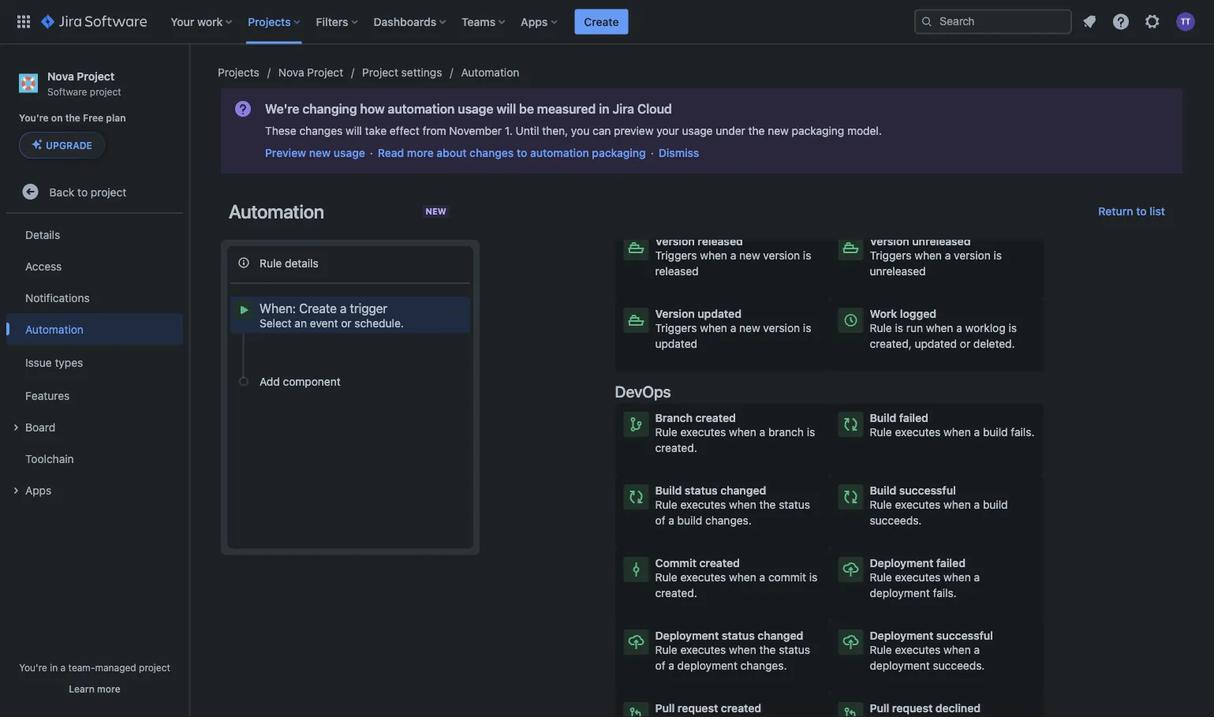 Task type: locate. For each thing, give the bounding box(es) containing it.
successful for deployment successful
[[936, 629, 993, 642]]

0 horizontal spatial automation
[[388, 101, 455, 116]]

triggers inside the version updated triggers when a new version is updated
[[655, 321, 697, 334]]

to right back at the top left
[[77, 185, 88, 198]]

1 horizontal spatial packaging
[[792, 124, 844, 137]]

0 horizontal spatial automation link
[[6, 313, 183, 345]]

nova up we're
[[278, 66, 304, 79]]

1 vertical spatial fails.
[[933, 587, 957, 600]]

created. down branch
[[655, 441, 697, 454]]

0 horizontal spatial succeeds.
[[870, 514, 922, 527]]

access link
[[6, 250, 183, 282]]

return
[[1098, 205, 1133, 218]]

created right branch
[[695, 411, 736, 424]]

changed inside 'deployment status changed rule executes when the status of a deployment changes.'
[[758, 629, 803, 642]]

1 vertical spatial expand image
[[6, 481, 25, 500]]

create up event
[[299, 301, 337, 316]]

packaging left the model.
[[792, 124, 844, 137]]

commit
[[655, 557, 697, 570]]

0 vertical spatial build
[[983, 426, 1008, 439]]

0 vertical spatial successful
[[899, 484, 956, 497]]

0 vertical spatial project
[[90, 86, 121, 97]]

0 horizontal spatial fails.
[[933, 587, 957, 600]]

2 vertical spatial to
[[1136, 205, 1147, 218]]

commit
[[768, 571, 806, 584]]

created inside "commit created rule executes when a commit is created."
[[699, 557, 740, 570]]

1 vertical spatial automation link
[[6, 313, 183, 345]]

version inside the version updated triggers when a new version is updated
[[763, 321, 800, 334]]

filters
[[316, 15, 348, 28]]

2 vertical spatial build
[[677, 514, 702, 527]]

a inside when: create a trigger select an event or schedule.
[[340, 301, 347, 316]]

will left take
[[346, 124, 362, 137]]

deployment for rule executes when a deployment fails.
[[870, 587, 930, 600]]

automation inside we're changing how automation usage will be measured in jira cloud these changes will take effect from november 1. until then, you can preview your usage under the new packaging model.
[[388, 101, 455, 116]]

1 horizontal spatial project
[[307, 66, 343, 79]]

successful down build failed rule executes when a build fails.
[[899, 484, 956, 497]]

2 of from the top
[[655, 659, 665, 672]]

settings
[[401, 66, 442, 79]]

0 horizontal spatial request
[[678, 702, 718, 715]]

usage up november
[[458, 101, 493, 116]]

board
[[25, 420, 55, 433]]

more down managed
[[97, 683, 120, 694]]

help image
[[1112, 12, 1130, 31]]

0 horizontal spatial create
[[299, 301, 337, 316]]

0 horizontal spatial packaging
[[592, 146, 646, 159]]

automation down notifications
[[25, 322, 84, 336]]

changes inside we're changing how automation usage will be measured in jira cloud these changes will take effect from november 1. until then, you can preview your usage under the new packaging model.
[[299, 124, 343, 137]]

unreleased up logged
[[912, 235, 971, 248]]

successful down deployment failed rule executes when a deployment fails.
[[936, 629, 993, 642]]

expand image inside apps button
[[6, 481, 25, 500]]

created. for rule executes when a commit is created.
[[655, 587, 697, 600]]

0 vertical spatial create
[[584, 15, 619, 28]]

0 horizontal spatial changes
[[299, 124, 343, 137]]

failed
[[899, 411, 928, 424], [936, 557, 966, 570]]

return to list
[[1098, 205, 1165, 218]]

0 vertical spatial unreleased
[[912, 235, 971, 248]]

1 vertical spatial more
[[97, 683, 120, 694]]

updated down run
[[915, 337, 957, 350]]

1 vertical spatial succeeds.
[[933, 659, 985, 672]]

when inside "commit created rule executes when a commit is created."
[[729, 571, 756, 584]]

executes up pull request created button
[[680, 643, 726, 656]]

rule inside the branch created rule executes when a branch is created.
[[655, 426, 677, 439]]

1 vertical spatial will
[[346, 124, 362, 137]]

banner
[[0, 0, 1214, 44]]

expand image
[[6, 418, 25, 437], [6, 481, 25, 500]]

executes down the commit
[[680, 571, 726, 584]]

deployment successful rule executes when a deployment succeeds.
[[870, 629, 993, 672]]

0 vertical spatial expand image
[[6, 418, 25, 437]]

changes. inside 'deployment status changed rule executes when the status of a deployment changes.'
[[740, 659, 787, 672]]

new down version released triggers when a new version is released
[[739, 321, 760, 334]]

failed down build successful rule executes when a build succeeds.
[[936, 557, 966, 570]]

failed inside build failed rule executes when a build fails.
[[899, 411, 928, 424]]

successful inside build successful rule executes when a build succeeds.
[[899, 484, 956, 497]]

pull
[[655, 702, 675, 715], [870, 702, 889, 715]]

deployment up pull request declined
[[870, 659, 930, 672]]

sidebar navigation image
[[172, 63, 207, 95]]

fails. inside build failed rule executes when a build fails.
[[1011, 426, 1035, 439]]

of inside 'deployment status changed rule executes when the status of a deployment changes.'
[[655, 659, 665, 672]]

deployment
[[870, 557, 934, 570], [655, 629, 719, 642], [870, 629, 934, 642]]

a
[[730, 249, 736, 262], [945, 249, 951, 262], [340, 301, 347, 316], [730, 321, 736, 334], [956, 321, 962, 334], [759, 426, 765, 439], [974, 426, 980, 439], [974, 498, 980, 511], [668, 514, 674, 527], [759, 571, 765, 584], [974, 571, 980, 584], [974, 643, 980, 656], [668, 659, 674, 672], [60, 662, 66, 673]]

deployment inside 'deployment status changed rule executes when the status of a deployment changes.'
[[655, 629, 719, 642]]

project for nova project
[[307, 66, 343, 79]]

to down until
[[517, 146, 527, 159]]

apps down toolchain
[[25, 483, 51, 496]]

failed inside deployment failed rule executes when a deployment fails.
[[936, 557, 966, 570]]

new right under
[[768, 124, 789, 137]]

1 horizontal spatial create
[[584, 15, 619, 28]]

project up changing
[[307, 66, 343, 79]]

1 expand image from the top
[[6, 418, 25, 437]]

unreleased up work
[[870, 265, 926, 278]]

deployment status changed rule executes when the status of a deployment changes.
[[655, 629, 810, 672]]

1 vertical spatial packaging
[[592, 146, 646, 159]]

0 vertical spatial fails.
[[1011, 426, 1035, 439]]

nova project
[[278, 66, 343, 79]]

commit created rule executes when a commit is created.
[[655, 557, 818, 600]]

when:
[[260, 301, 296, 316]]

1 vertical spatial automation
[[229, 200, 324, 222]]

fails.
[[1011, 426, 1035, 439], [933, 587, 957, 600]]

triggers for triggers when a new version is updated
[[655, 321, 697, 334]]

deployment inside deployment successful rule executes when a deployment succeeds.
[[870, 659, 930, 672]]

executes inside build failed rule executes when a build fails.
[[895, 426, 941, 439]]

apps right teams popup button
[[521, 15, 548, 28]]

a inside deployment failed rule executes when a deployment fails.
[[974, 571, 980, 584]]

1 vertical spatial created
[[699, 557, 740, 570]]

deployment for deployment failed rule executes when a deployment fails.
[[870, 557, 934, 570]]

deployment inside deployment failed rule executes when a deployment fails.
[[870, 587, 930, 600]]

successful
[[899, 484, 956, 497], [936, 629, 993, 642]]

2 request from the left
[[892, 702, 933, 715]]

projects right work
[[248, 15, 291, 28]]

failed for build failed
[[899, 411, 928, 424]]

deployment down deployment failed rule executes when a deployment fails.
[[870, 629, 934, 642]]

0 vertical spatial usage
[[458, 101, 493, 116]]

created. inside the branch created rule executes when a branch is created.
[[655, 441, 697, 454]]

is inside "commit created rule executes when a commit is created."
[[809, 571, 818, 584]]

0 horizontal spatial in
[[50, 662, 58, 673]]

rule inside "commit created rule executes when a commit is created."
[[655, 571, 677, 584]]

1 vertical spatial changed
[[758, 629, 803, 642]]

· left dismiss
[[651, 146, 654, 159]]

is inside version released triggers when a new version is released
[[803, 249, 811, 262]]

succeeds. for rule executes when a build succeeds.
[[870, 514, 922, 527]]

changed down the branch created rule executes when a branch is created. at the right of page
[[720, 484, 766, 497]]

created down 'deployment status changed rule executes when the status of a deployment changes.'
[[721, 702, 761, 715]]

changes. for deployment
[[740, 659, 787, 672]]

when inside work logged rule is run when a worklog is created, updated or deleted.
[[926, 321, 953, 334]]

project up details link
[[91, 185, 126, 198]]

create button
[[575, 9, 628, 34]]

when inside 'deployment status changed rule executes when the status of a deployment changes.'
[[729, 643, 756, 656]]

1 vertical spatial build
[[983, 498, 1008, 511]]

or inside when: create a trigger select an event or schedule.
[[341, 316, 351, 329]]

1 horizontal spatial usage
[[458, 101, 493, 116]]

created for branch created
[[695, 411, 736, 424]]

details
[[25, 228, 60, 241]]

request inside pull request created button
[[678, 702, 718, 715]]

successful for build successful
[[899, 484, 956, 497]]

1 horizontal spatial apps
[[521, 15, 548, 28]]

status up commit
[[779, 498, 810, 511]]

project inside nova project software project
[[90, 86, 121, 97]]

under
[[716, 124, 745, 137]]

changes down november
[[470, 146, 514, 159]]

pull request created button
[[615, 693, 829, 717]]

nova inside nova project link
[[278, 66, 304, 79]]

succeeds. inside build successful rule executes when a build succeeds.
[[870, 514, 922, 527]]

0 vertical spatial created.
[[655, 441, 697, 454]]

executes up build successful rule executes when a build succeeds.
[[895, 426, 941, 439]]

project inside nova project software project
[[77, 69, 115, 82]]

build
[[870, 411, 896, 424], [655, 484, 682, 497], [870, 484, 896, 497]]

nova up software
[[47, 69, 74, 82]]

or down worklog
[[960, 337, 970, 350]]

0 vertical spatial of
[[655, 514, 665, 527]]

you're left the on
[[19, 112, 49, 123]]

executes up the commit
[[680, 498, 726, 511]]

projects inside dropdown button
[[248, 15, 291, 28]]

deployment up deployment successful rule executes when a deployment succeeds.
[[870, 587, 930, 600]]

the
[[65, 112, 80, 123], [748, 124, 765, 137], [759, 498, 776, 511], [759, 643, 776, 656]]

1 vertical spatial created.
[[655, 587, 697, 600]]

executes for build successful rule executes when a build succeeds.
[[895, 498, 941, 511]]

successful inside deployment successful rule executes when a deployment succeeds.
[[936, 629, 993, 642]]

2 horizontal spatial automation
[[461, 66, 519, 79]]

pull inside button
[[655, 702, 675, 715]]

automation up from
[[388, 101, 455, 116]]

create right apps dropdown button
[[584, 15, 619, 28]]

back to project link
[[6, 176, 183, 208]]

project up software
[[77, 69, 115, 82]]

branch
[[768, 426, 804, 439]]

2 horizontal spatial project
[[362, 66, 398, 79]]

updated
[[698, 307, 742, 320], [655, 337, 697, 350], [915, 337, 957, 350]]

usage
[[458, 101, 493, 116], [682, 124, 713, 137], [334, 146, 365, 159]]

of for rule executes when the status of a build changes.
[[655, 514, 665, 527]]

then,
[[542, 124, 568, 137]]

learn more button
[[69, 682, 120, 695]]

0 vertical spatial changes.
[[705, 514, 752, 527]]

rule for commit created rule executes when a commit is created.
[[655, 571, 677, 584]]

executes inside deployment successful rule executes when a deployment succeeds.
[[895, 643, 941, 656]]

request down 'deployment status changed rule executes when the status of a deployment changes.'
[[678, 702, 718, 715]]

build inside build failed rule executes when a build fails.
[[983, 426, 1008, 439]]

when
[[700, 249, 727, 262], [915, 249, 942, 262], [700, 321, 727, 334], [926, 321, 953, 334], [729, 426, 756, 439], [944, 426, 971, 439], [729, 498, 756, 511], [944, 498, 971, 511], [729, 571, 756, 584], [944, 571, 971, 584], [729, 643, 756, 656], [944, 643, 971, 656]]

succeeds. up declined
[[933, 659, 985, 672]]

1 vertical spatial changes
[[470, 146, 514, 159]]

build inside "build status changed rule executes when the status of a build changes."
[[677, 514, 702, 527]]

0 vertical spatial succeeds.
[[870, 514, 922, 527]]

2 vertical spatial automation
[[25, 322, 84, 336]]

project up plan
[[90, 86, 121, 97]]

toolchain link
[[6, 443, 183, 474]]

preview
[[614, 124, 654, 137]]

expand image down features
[[6, 418, 25, 437]]

0 horizontal spatial to
[[77, 185, 88, 198]]

expand image for apps
[[6, 481, 25, 500]]

build inside build failed rule executes when a build fails.
[[870, 411, 896, 424]]

0 horizontal spatial apps
[[25, 483, 51, 496]]

triggers inside version unreleased triggers when a version is unreleased
[[870, 249, 912, 262]]

event
[[310, 316, 338, 329]]

to for return to list
[[1136, 205, 1147, 218]]

jira software image
[[41, 12, 147, 31], [41, 12, 147, 31]]

build for rule executes when a build fails.
[[983, 426, 1008, 439]]

1 you're from the top
[[19, 112, 49, 123]]

pull for pull request created
[[655, 702, 675, 715]]

upgrade
[[46, 140, 92, 151]]

1 vertical spatial usage
[[682, 124, 713, 137]]

1 vertical spatial failed
[[936, 557, 966, 570]]

0 vertical spatial created
[[695, 411, 736, 424]]

1 horizontal spatial automation
[[530, 146, 589, 159]]

project right managed
[[139, 662, 170, 673]]

2 horizontal spatial to
[[1136, 205, 1147, 218]]

new inside we're changing how automation usage will be measured in jira cloud these changes will take effect from november 1. until then, you can preview your usage under the new packaging model.
[[768, 124, 789, 137]]

executes
[[680, 426, 726, 439], [895, 426, 941, 439], [680, 498, 726, 511], [895, 498, 941, 511], [680, 571, 726, 584], [895, 571, 941, 584], [680, 643, 726, 656], [895, 643, 941, 656]]

in left the jira
[[599, 101, 609, 116]]

1 vertical spatial unreleased
[[870, 265, 926, 278]]

0 vertical spatial will
[[496, 101, 516, 116]]

notifications
[[25, 291, 90, 304]]

how
[[360, 101, 385, 116]]

1 · from the left
[[370, 146, 373, 159]]

changes up preview new usage 'button'
[[299, 124, 343, 137]]

trigger
[[350, 301, 387, 316]]

automation link for notifications
[[6, 313, 183, 345]]

rule inside build successful rule executes when a build succeeds.
[[870, 498, 892, 511]]

deployment down build successful rule executes when a build succeeds.
[[870, 557, 934, 570]]

to
[[517, 146, 527, 159], [77, 185, 88, 198], [1136, 205, 1147, 218]]

changes. inside "build status changed rule executes when the status of a build changes."
[[705, 514, 752, 527]]

rule inside build failed rule executes when a build fails.
[[870, 426, 892, 439]]

2 created. from the top
[[655, 587, 697, 600]]

project settings
[[362, 66, 442, 79]]

executes inside build successful rule executes when a build succeeds.
[[895, 498, 941, 511]]

status
[[685, 484, 718, 497], [779, 498, 810, 511], [722, 629, 755, 642], [779, 643, 810, 656]]

more down from
[[407, 146, 434, 159]]

executes up pull request declined button
[[895, 643, 941, 656]]

automation up rule details
[[229, 200, 324, 222]]

new up the version updated triggers when a new version is updated
[[739, 249, 760, 262]]

features
[[25, 389, 70, 402]]

to left list
[[1136, 205, 1147, 218]]

executes inside deployment failed rule executes when a deployment fails.
[[895, 571, 941, 584]]

project up how
[[362, 66, 398, 79]]

1 created. from the top
[[655, 441, 697, 454]]

version for version unreleased triggers when a version is unreleased
[[870, 235, 909, 248]]

take
[[365, 124, 387, 137]]

a inside deployment successful rule executes when a deployment succeeds.
[[974, 643, 980, 656]]

nova project link
[[278, 63, 343, 82]]

0 horizontal spatial ·
[[370, 146, 373, 159]]

status down commit
[[779, 643, 810, 656]]

2 pull from the left
[[870, 702, 889, 715]]

rule details button
[[230, 249, 470, 276]]

rule for deployment failed rule executes when a deployment fails.
[[870, 571, 892, 584]]

changed down commit
[[758, 629, 803, 642]]

nova for nova project
[[278, 66, 304, 79]]

0 vertical spatial projects
[[248, 15, 291, 28]]

branch
[[655, 411, 693, 424]]

executes for build failed rule executes when a build fails.
[[895, 426, 941, 439]]

group
[[6, 214, 183, 511]]

is inside version unreleased triggers when a version is unreleased
[[994, 249, 1002, 262]]

1 vertical spatial projects
[[218, 66, 259, 79]]

deployment down the commit
[[655, 629, 719, 642]]

1.
[[505, 124, 513, 137]]

executes for branch created rule executes when a branch is created.
[[680, 426, 726, 439]]

will left be
[[496, 101, 516, 116]]

0 horizontal spatial more
[[97, 683, 120, 694]]

1 vertical spatial successful
[[936, 629, 993, 642]]

version inside version released triggers when a new version is released
[[763, 249, 800, 262]]

1 horizontal spatial nova
[[278, 66, 304, 79]]

1 horizontal spatial or
[[960, 337, 970, 350]]

0 vertical spatial or
[[341, 316, 351, 329]]

1 vertical spatial of
[[655, 659, 665, 672]]

you're on the free plan
[[19, 112, 126, 123]]

released
[[698, 235, 743, 248], [655, 265, 699, 278]]

triggers inside version released triggers when a new version is released
[[655, 249, 697, 262]]

dismiss button
[[659, 145, 699, 161]]

1 horizontal spatial ·
[[651, 146, 654, 159]]

is
[[803, 249, 811, 262], [994, 249, 1002, 262], [803, 321, 811, 334], [895, 321, 903, 334], [1009, 321, 1017, 334], [807, 426, 815, 439], [809, 571, 818, 584]]

of up the commit
[[655, 514, 665, 527]]

2 you're from the top
[[19, 662, 47, 673]]

triggers for triggers when a version is unreleased
[[870, 249, 912, 262]]

changes
[[299, 124, 343, 137], [470, 146, 514, 159]]

banner containing your work
[[0, 0, 1214, 44]]

version inside version released triggers when a new version is released
[[655, 235, 695, 248]]

in left team-
[[50, 662, 58, 673]]

1 vertical spatial or
[[960, 337, 970, 350]]

0 horizontal spatial project
[[77, 69, 115, 82]]

work logged rule is run when a worklog is created, updated or deleted.
[[870, 307, 1017, 350]]

apps
[[521, 15, 548, 28], [25, 483, 51, 496]]

deployment up pull request created button
[[677, 659, 738, 672]]

preview new usage button
[[265, 145, 365, 161]]

deleted.
[[973, 337, 1015, 350]]

created right the commit
[[699, 557, 740, 570]]

2 vertical spatial created
[[721, 702, 761, 715]]

0 vertical spatial automation
[[388, 101, 455, 116]]

automation down teams popup button
[[461, 66, 519, 79]]

rule inside deployment successful rule executes when a deployment succeeds.
[[870, 643, 892, 656]]

or right event
[[341, 316, 351, 329]]

1 horizontal spatial request
[[892, 702, 933, 715]]

1 horizontal spatial fails.
[[1011, 426, 1035, 439]]

1 request from the left
[[678, 702, 718, 715]]

0 horizontal spatial pull
[[655, 702, 675, 715]]

1 vertical spatial to
[[77, 185, 88, 198]]

changes. up pull request created button
[[740, 659, 787, 672]]

the right under
[[748, 124, 765, 137]]

automation down then,
[[530, 146, 589, 159]]

automation link up types
[[6, 313, 183, 345]]

created,
[[870, 337, 912, 350]]

request inside pull request declined button
[[892, 702, 933, 715]]

expand image inside "board" button
[[6, 418, 25, 437]]

changes. up "commit created rule executes when a commit is created." at the bottom of the page
[[705, 514, 752, 527]]

when inside build failed rule executes when a build fails.
[[944, 426, 971, 439]]

2 vertical spatial usage
[[334, 146, 365, 159]]

appswitcher icon image
[[14, 12, 33, 31]]

upgrade button
[[20, 133, 104, 158]]

nova inside nova project software project
[[47, 69, 74, 82]]

failed down created,
[[899, 411, 928, 424]]

1 horizontal spatial to
[[517, 146, 527, 159]]

a inside version released triggers when a new version is released
[[730, 249, 736, 262]]

0 horizontal spatial failed
[[899, 411, 928, 424]]

pull inside button
[[870, 702, 889, 715]]

2 expand image from the top
[[6, 481, 25, 500]]

0 horizontal spatial nova
[[47, 69, 74, 82]]

build
[[983, 426, 1008, 439], [983, 498, 1008, 511], [677, 514, 702, 527]]

you're left team-
[[19, 662, 47, 673]]

issue types link
[[6, 345, 183, 380]]

expand image down toolchain
[[6, 481, 25, 500]]

new right preview
[[309, 146, 331, 159]]

2 vertical spatial project
[[139, 662, 170, 673]]

0 vertical spatial in
[[599, 101, 609, 116]]

1 horizontal spatial pull
[[870, 702, 889, 715]]

0 vertical spatial failed
[[899, 411, 928, 424]]

created. down the commit
[[655, 587, 697, 600]]

version inside the version updated triggers when a new version is updated
[[655, 307, 695, 320]]

succeeds. up deployment failed rule executes when a deployment fails.
[[870, 514, 922, 527]]

is inside the version updated triggers when a new version is updated
[[803, 321, 811, 334]]

0 vertical spatial packaging
[[792, 124, 844, 137]]

build inside build successful rule executes when a build succeeds.
[[983, 498, 1008, 511]]

packaging down preview
[[592, 146, 646, 159]]

you're
[[19, 112, 49, 123], [19, 662, 47, 673]]

projects
[[248, 15, 291, 28], [218, 66, 259, 79]]

1 of from the top
[[655, 514, 665, 527]]

1 pull from the left
[[655, 702, 675, 715]]

· left read
[[370, 146, 373, 159]]

1 horizontal spatial failed
[[936, 557, 966, 570]]

fails. inside deployment failed rule executes when a deployment fails.
[[933, 587, 957, 600]]

build inside "build status changed rule executes when the status of a build changes."
[[655, 484, 682, 497]]

back
[[49, 185, 74, 198]]

executes up deployment successful rule executes when a deployment succeeds.
[[895, 571, 941, 584]]

1 vertical spatial create
[[299, 301, 337, 316]]

usage down take
[[334, 146, 365, 159]]

1 vertical spatial apps
[[25, 483, 51, 496]]

1 horizontal spatial in
[[599, 101, 609, 116]]

a inside build failed rule executes when a build fails.
[[974, 426, 980, 439]]

the up pull request created button
[[759, 643, 776, 656]]

you're for you're on the free plan
[[19, 112, 49, 123]]

version for version updated triggers when a new version is updated
[[763, 321, 800, 334]]

nova
[[278, 66, 304, 79], [47, 69, 74, 82]]

succeeds.
[[870, 514, 922, 527], [933, 659, 985, 672]]

request left declined
[[892, 702, 933, 715]]

the down branch
[[759, 498, 776, 511]]

pull for pull request declined
[[870, 702, 889, 715]]

executes up deployment failed rule executes when a deployment fails.
[[895, 498, 941, 511]]

1 horizontal spatial more
[[407, 146, 434, 159]]

executes inside 'deployment status changed rule executes when the status of a deployment changes.'
[[680, 643, 726, 656]]

version inside version unreleased triggers when a version is unreleased
[[870, 235, 909, 248]]

automation link down teams popup button
[[461, 63, 519, 82]]

of up pull request created
[[655, 659, 665, 672]]

create
[[584, 15, 619, 28], [299, 301, 337, 316]]

group containing details
[[6, 214, 183, 511]]

the inside 'deployment status changed rule executes when the status of a deployment changes.'
[[759, 643, 776, 656]]

created. inside "commit created rule executes when a commit is created."
[[655, 587, 697, 600]]

when inside the branch created rule executes when a branch is created.
[[729, 426, 756, 439]]

usage up dismiss
[[682, 124, 713, 137]]

1 horizontal spatial will
[[496, 101, 516, 116]]

executes inside the branch created rule executes when a branch is created.
[[680, 426, 726, 439]]

projects right sidebar navigation 'image'
[[218, 66, 259, 79]]

0 horizontal spatial automation
[[25, 322, 84, 336]]

your work button
[[166, 9, 238, 34]]

return to list button
[[1089, 199, 1175, 224]]

executes down branch
[[680, 426, 726, 439]]

0 vertical spatial apps
[[521, 15, 548, 28]]

2 horizontal spatial usage
[[682, 124, 713, 137]]

0 vertical spatial automation link
[[461, 63, 519, 82]]

created inside the branch created rule executes when a branch is created.
[[695, 411, 736, 424]]

0 vertical spatial changed
[[720, 484, 766, 497]]

1 vertical spatial changes.
[[740, 659, 787, 672]]

deployment for deployment status changed rule executes when the status of a deployment changes.
[[655, 629, 719, 642]]

primary element
[[9, 0, 914, 44]]

rule inside button
[[260, 256, 282, 269]]



Task type: describe. For each thing, give the bounding box(es) containing it.
0 horizontal spatial usage
[[334, 146, 365, 159]]

select
[[260, 316, 292, 329]]

until
[[516, 124, 539, 137]]

types
[[55, 356, 83, 369]]

read more about changes to automation packaging button
[[378, 145, 646, 161]]

access
[[25, 259, 62, 272]]

executes for deployment successful rule executes when a deployment succeeds.
[[895, 643, 941, 656]]

settings image
[[1143, 12, 1162, 31]]

project settings link
[[362, 63, 442, 82]]

preview new usage · read more about changes to automation packaging · dismiss
[[265, 146, 699, 159]]

a inside build successful rule executes when a build succeeds.
[[974, 498, 980, 511]]

be
[[519, 101, 534, 116]]

run
[[906, 321, 923, 334]]

about
[[437, 146, 467, 159]]

projects for projects link
[[218, 66, 259, 79]]

when inside version unreleased triggers when a version is unreleased
[[915, 249, 942, 262]]

work
[[197, 15, 223, 28]]

pull request declined button
[[829, 693, 1044, 717]]

apps button
[[516, 9, 564, 34]]

declined
[[935, 702, 981, 715]]

rule details
[[260, 256, 318, 269]]

dashboards
[[374, 15, 436, 28]]

rule inside "build status changed rule executes when the status of a build changes."
[[655, 498, 677, 511]]

a inside "build status changed rule executes when the status of a build changes."
[[668, 514, 674, 527]]

changed for deployment status changed
[[758, 629, 803, 642]]

version for version updated triggers when a new version is updated
[[655, 307, 695, 320]]

deployment for rule executes when a deployment succeeds.
[[870, 659, 930, 672]]

apps button
[[6, 474, 183, 506]]

when inside the version updated triggers when a new version is updated
[[700, 321, 727, 334]]

on
[[51, 112, 63, 123]]

executes for commit created rule executes when a commit is created.
[[680, 571, 726, 584]]

read
[[378, 146, 404, 159]]

fails. for build
[[1011, 426, 1035, 439]]

create inside when: create a trigger select an event or schedule.
[[299, 301, 337, 316]]

version for version released triggers when a new version is released
[[655, 235, 695, 248]]

created inside button
[[721, 702, 761, 715]]

projects for projects dropdown button
[[248, 15, 291, 28]]

nova project software project
[[47, 69, 121, 97]]

failed for deployment failed
[[936, 557, 966, 570]]

you
[[571, 124, 589, 137]]

or inside work logged rule is run when a worklog is created, updated or deleted.
[[960, 337, 970, 350]]

these
[[265, 124, 296, 137]]

status down "commit created rule executes when a commit is created." at the bottom of the page
[[722, 629, 755, 642]]

deployment inside 'deployment status changed rule executes when the status of a deployment changes.'
[[677, 659, 738, 672]]

measured
[[537, 101, 596, 116]]

packaging inside we're changing how automation usage will be measured in jira cloud these changes will take effect from november 1. until then, you can preview your usage under the new packaging model.
[[792, 124, 844, 137]]

when inside deployment successful rule executes when a deployment succeeds.
[[944, 643, 971, 656]]

branch created rule executes when a branch is created.
[[655, 411, 815, 454]]

free
[[83, 112, 103, 123]]

details link
[[6, 219, 183, 250]]

teams
[[462, 15, 496, 28]]

a inside the version updated triggers when a new version is updated
[[730, 321, 736, 334]]

1 vertical spatial project
[[91, 185, 126, 198]]

request for declined
[[892, 702, 933, 715]]

1 vertical spatial in
[[50, 662, 58, 673]]

deployment for deployment successful rule executes when a deployment succeeds.
[[870, 629, 934, 642]]

build status changed rule executes when the status of a build changes.
[[655, 484, 810, 527]]

a inside version unreleased triggers when a version is unreleased
[[945, 249, 951, 262]]

when inside "build status changed rule executes when the status of a build changes."
[[729, 498, 756, 511]]

model.
[[847, 124, 882, 137]]

can
[[592, 124, 611, 137]]

search image
[[921, 15, 933, 28]]

build successful rule executes when a build succeeds.
[[870, 484, 1008, 527]]

executes inside "build status changed rule executes when the status of a build changes."
[[680, 498, 726, 511]]

1 horizontal spatial changes
[[470, 146, 514, 159]]

an
[[295, 316, 307, 329]]

fails. for deployment
[[933, 587, 957, 600]]

preview
[[265, 146, 306, 159]]

a inside the branch created rule executes when a branch is created.
[[759, 426, 765, 439]]

dismiss
[[659, 146, 699, 159]]

changes. for build
[[705, 514, 752, 527]]

build for rule executes when a build succeeds.
[[983, 498, 1008, 511]]

the right the on
[[65, 112, 80, 123]]

version inside version unreleased triggers when a version is unreleased
[[954, 249, 991, 262]]

logged
[[900, 307, 936, 320]]

back to project
[[49, 185, 126, 198]]

version released triggers when a new version is released
[[655, 235, 811, 278]]

automation link for project settings
[[461, 63, 519, 82]]

a inside work logged rule is run when a worklog is created, updated or deleted.
[[956, 321, 962, 334]]

learn
[[69, 683, 95, 694]]

from
[[423, 124, 446, 137]]

rule for deployment successful rule executes when a deployment succeeds.
[[870, 643, 892, 656]]

created. for rule executes when a branch is created.
[[655, 441, 697, 454]]

1 vertical spatial automation
[[530, 146, 589, 159]]

notifications image
[[1080, 12, 1099, 31]]

build for build failed rule executes when a build fails.
[[870, 411, 896, 424]]

a inside "commit created rule executes when a commit is created."
[[759, 571, 765, 584]]

issue
[[25, 356, 52, 369]]

1 vertical spatial released
[[655, 265, 699, 278]]

we're changing how automation usage will be measured in jira cloud these changes will take effect from november 1. until then, you can preview your usage under the new packaging model.
[[265, 101, 882, 137]]

projects button
[[243, 9, 307, 34]]

nova for nova project software project
[[47, 69, 74, 82]]

devops
[[615, 382, 671, 400]]

in inside we're changing how automation usage will be measured in jira cloud these changes will take effect from november 1. until then, you can preview your usage under the new packaging model.
[[599, 101, 609, 116]]

learn more
[[69, 683, 120, 694]]

teams button
[[457, 9, 511, 34]]

rule inside 'deployment status changed rule executes when the status of a deployment changes.'
[[655, 643, 677, 656]]

rule for work logged rule is run when a worklog is created, updated or deleted.
[[870, 321, 892, 334]]

you're for you're in a team-managed project
[[19, 662, 47, 673]]

toolchain
[[25, 452, 74, 465]]

when inside deployment failed rule executes when a deployment fails.
[[944, 571, 971, 584]]

expand image for board
[[6, 418, 25, 437]]

pull request declined
[[870, 702, 981, 715]]

team-
[[68, 662, 95, 673]]

build for build successful rule executes when a build succeeds.
[[870, 484, 896, 497]]

is inside the branch created rule executes when a branch is created.
[[807, 426, 815, 439]]

you're in a team-managed project
[[19, 662, 170, 673]]

list
[[1150, 205, 1165, 218]]

status down the branch created rule executes when a branch is created. at the right of page
[[685, 484, 718, 497]]

of for rule executes when the status of a deployment changes.
[[655, 659, 665, 672]]

automation for project settings
[[461, 66, 519, 79]]

plan
[[106, 112, 126, 123]]

your
[[171, 15, 194, 28]]

rule for build successful rule executes when a build succeeds.
[[870, 498, 892, 511]]

0 vertical spatial released
[[698, 235, 743, 248]]

the inside we're changing how automation usage will be measured in jira cloud these changes will take effect from november 1. until then, you can preview your usage under the new packaging model.
[[748, 124, 765, 137]]

updated down version released triggers when a new version is released
[[698, 307, 742, 320]]

build for build status changed rule executes when the status of a build changes.
[[655, 484, 682, 497]]

executes for deployment failed rule executes when a deployment fails.
[[895, 571, 941, 584]]

effect
[[390, 124, 420, 137]]

when: create a trigger select an event or schedule.
[[260, 301, 404, 329]]

when inside version released triggers when a new version is released
[[700, 249, 727, 262]]

apps inside button
[[25, 483, 51, 496]]

dashboards button
[[369, 9, 452, 34]]

to for back to project
[[77, 185, 88, 198]]

created for commit created
[[699, 557, 740, 570]]

more inside button
[[97, 683, 120, 694]]

0 vertical spatial more
[[407, 146, 434, 159]]

build failed rule executes when a build fails.
[[870, 411, 1035, 439]]

the inside "build status changed rule executes when the status of a build changes."
[[759, 498, 776, 511]]

version updated triggers when a new version is updated
[[655, 307, 811, 350]]

request for created
[[678, 702, 718, 715]]

projects link
[[218, 63, 259, 82]]

Search field
[[914, 9, 1072, 34]]

project for nova project software project
[[77, 69, 115, 82]]

rule for branch created rule executes when a branch is created.
[[655, 426, 677, 439]]

0 vertical spatial to
[[517, 146, 527, 159]]

create inside button
[[584, 15, 619, 28]]

board button
[[6, 411, 183, 443]]

apps inside dropdown button
[[521, 15, 548, 28]]

schedule.
[[354, 316, 404, 329]]

changed for build status changed
[[720, 484, 766, 497]]

issue types
[[25, 356, 83, 369]]

cloud
[[637, 101, 672, 116]]

triggers for triggers when a new version is released
[[655, 249, 697, 262]]

when inside build successful rule executes when a build succeeds.
[[944, 498, 971, 511]]

rule for build failed rule executes when a build fails.
[[870, 426, 892, 439]]

version for version released triggers when a new version is released
[[763, 249, 800, 262]]

updated inside work logged rule is run when a worklog is created, updated or deleted.
[[915, 337, 957, 350]]

notifications link
[[6, 282, 183, 313]]

pull request created
[[655, 702, 761, 715]]

1 horizontal spatial automation
[[229, 200, 324, 222]]

a inside 'deployment status changed rule executes when the status of a deployment changes.'
[[668, 659, 674, 672]]

your profile and settings image
[[1176, 12, 1195, 31]]

we're
[[265, 101, 299, 116]]

worklog
[[965, 321, 1006, 334]]

new
[[426, 206, 446, 216]]

updated up devops
[[655, 337, 697, 350]]

new inside the version updated triggers when a new version is updated
[[739, 321, 760, 334]]

succeeds. for rule executes when a deployment succeeds.
[[933, 659, 985, 672]]

software
[[47, 86, 87, 97]]

2 · from the left
[[651, 146, 654, 159]]

new inside version released triggers when a new version is released
[[739, 249, 760, 262]]

automation for notifications
[[25, 322, 84, 336]]

your
[[657, 124, 679, 137]]



Task type: vqa. For each thing, say whether or not it's contained in the screenshot.
filters popup button
yes



